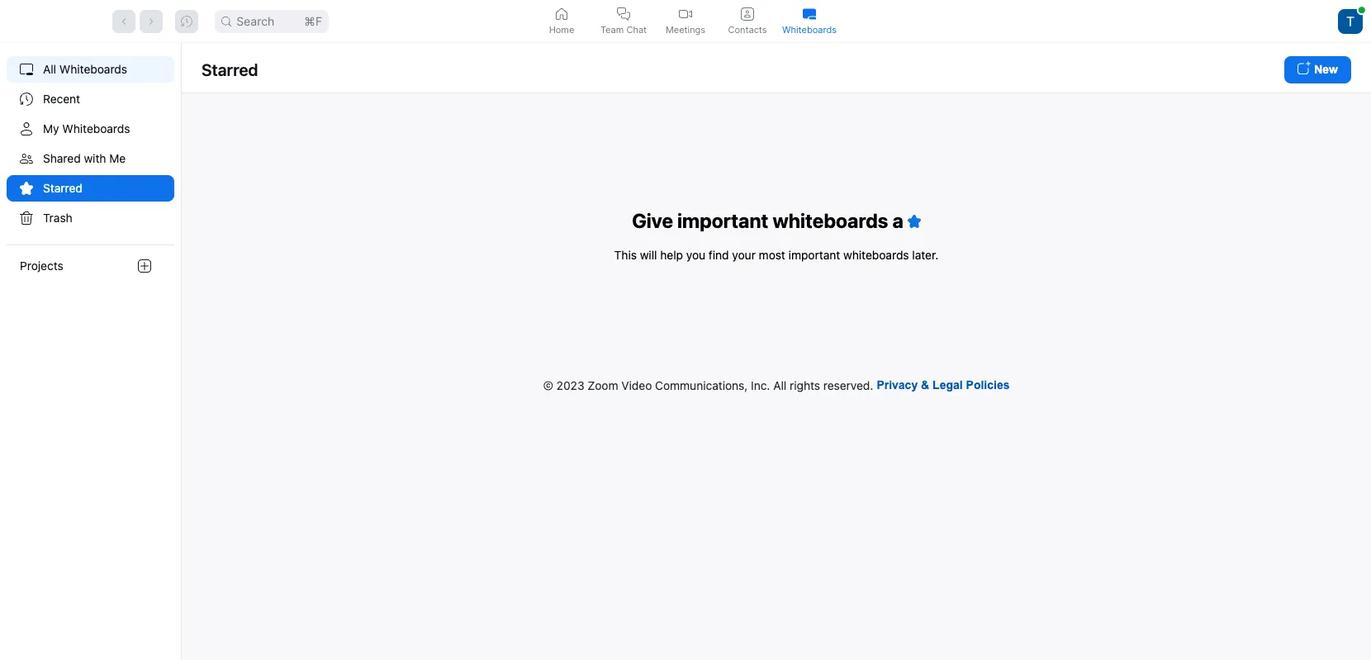Task type: vqa. For each thing, say whether or not it's contained in the screenshot.
'Support version for phone label' ICON
no



Task type: locate. For each thing, give the bounding box(es) containing it.
meetings button
[[655, 0, 717, 42]]

home small image
[[555, 7, 568, 20]]

search
[[236, 14, 274, 28]]

team chat image
[[617, 7, 630, 20], [617, 7, 630, 20]]

whiteboards
[[782, 24, 837, 35]]

home small image
[[555, 7, 568, 20]]

magnifier image
[[222, 16, 231, 26], [222, 16, 231, 26]]

tab list
[[531, 0, 841, 42]]

⌘f
[[304, 14, 322, 28]]

profile contact image
[[741, 7, 754, 20], [741, 7, 754, 20]]

meetings
[[666, 24, 706, 35]]

home button
[[531, 0, 593, 42]]

team
[[600, 24, 624, 35]]

online image
[[1359, 6, 1365, 13], [1359, 6, 1365, 13]]

whiteboard small image
[[803, 7, 816, 20], [803, 7, 816, 20]]



Task type: describe. For each thing, give the bounding box(es) containing it.
contacts
[[728, 24, 767, 35]]

video on image
[[679, 7, 692, 20]]

whiteboards button
[[779, 0, 841, 42]]

home
[[549, 24, 574, 35]]

avatar image
[[1338, 9, 1363, 33]]

tab list containing home
[[531, 0, 841, 42]]

chat
[[626, 24, 647, 35]]

contacts button
[[717, 0, 779, 42]]

team chat
[[600, 24, 647, 35]]

team chat button
[[593, 0, 655, 42]]

video on image
[[679, 7, 692, 20]]



